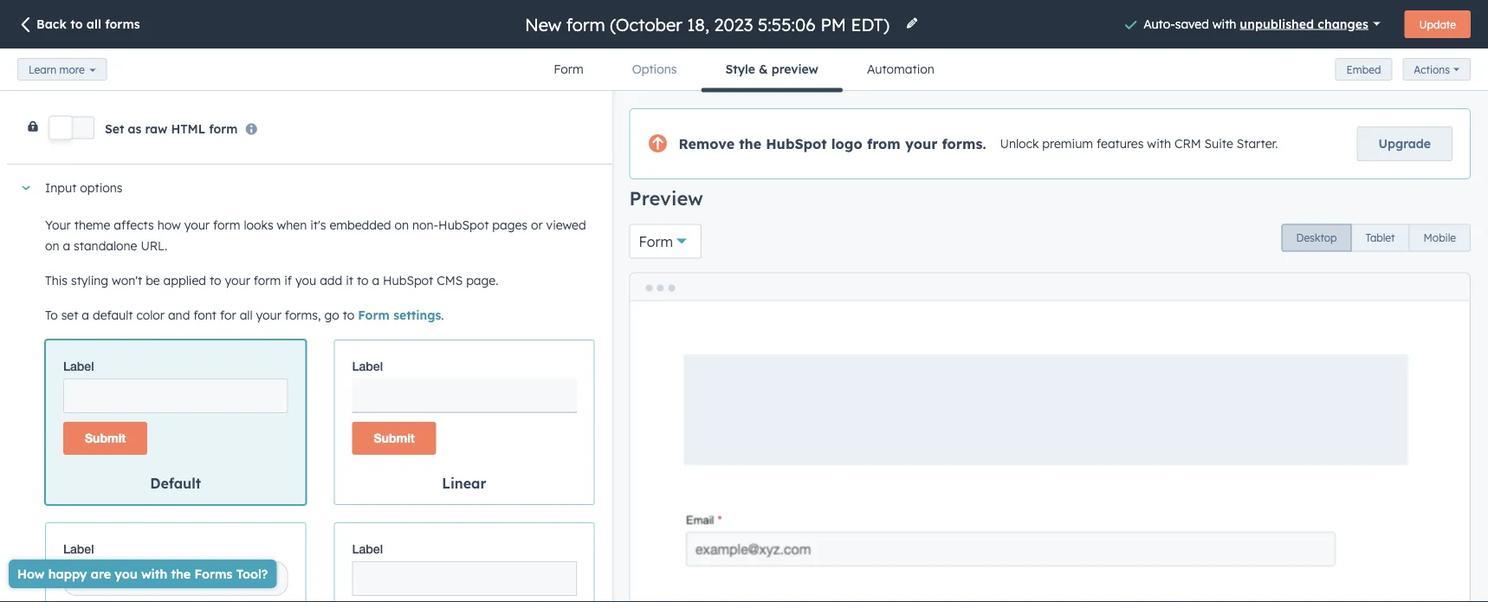 Task type: locate. For each thing, give the bounding box(es) containing it.
navigation inside "page section" element
[[530, 49, 959, 92]]

your theme affects how your form looks when it's embedded on non-hubspot pages or viewed on a standalone url.
[[45, 218, 586, 253]]

add
[[320, 273, 343, 288]]

0 vertical spatial with
[[1213, 16, 1237, 31]]

hubspot left pages
[[439, 218, 489, 233]]

form right "html" at the top left of page
[[209, 121, 238, 136]]

1 vertical spatial all
[[240, 308, 253, 323]]

looks
[[244, 218, 273, 233]]

1 horizontal spatial all
[[240, 308, 253, 323]]

won't
[[112, 273, 142, 288]]

form inside popup button
[[639, 233, 673, 250]]

2 horizontal spatial form
[[639, 233, 673, 250]]

to right the go
[[343, 308, 355, 323]]

the
[[739, 135, 762, 153]]

0 horizontal spatial on
[[45, 238, 59, 253]]

a
[[63, 238, 70, 253], [372, 273, 380, 288], [82, 308, 89, 323]]

style
[[726, 62, 756, 77]]

hubspot up "form settings" link
[[383, 273, 434, 288]]

settings
[[394, 308, 441, 323]]

features
[[1097, 136, 1144, 151]]

set
[[61, 308, 78, 323]]

all right for
[[240, 308, 253, 323]]

group
[[1282, 224, 1471, 252]]

your up to set a default color and font for all your forms, go to form settings .
[[225, 273, 250, 288]]

None checkbox
[[334, 523, 595, 602]]

viewed
[[546, 218, 586, 233]]

logo
[[832, 135, 863, 153]]

and
[[168, 308, 190, 323]]

1 vertical spatial hubspot
[[439, 218, 489, 233]]

caret image
[[21, 186, 31, 190]]

options
[[632, 62, 677, 77]]

1 horizontal spatial on
[[395, 218, 409, 233]]

to right back at the left
[[70, 16, 83, 32]]

desktop
[[1297, 231, 1338, 244]]

be
[[146, 273, 160, 288]]

it's
[[310, 218, 326, 233]]

input options
[[45, 180, 123, 195]]

1 horizontal spatial form
[[554, 62, 584, 77]]

this styling won't be applied to your form if you add it to a hubspot cms page.
[[45, 273, 499, 288]]

0 vertical spatial form
[[554, 62, 584, 77]]

default
[[93, 308, 133, 323]]

navigation containing form
[[530, 49, 959, 92]]

form right the go
[[358, 308, 390, 323]]

auto-
[[1144, 16, 1176, 31]]

0 horizontal spatial form
[[358, 308, 390, 323]]

form
[[209, 121, 238, 136], [213, 218, 240, 233], [254, 273, 281, 288]]

Default checkbox
[[45, 340, 306, 505]]

2 vertical spatial a
[[82, 308, 89, 323]]

to set a default color and font for all your forms, go to form settings .
[[45, 308, 444, 323]]

starter.
[[1237, 136, 1279, 151]]

automation button
[[843, 49, 959, 90]]

0 vertical spatial all
[[86, 16, 101, 32]]

hubspot right the
[[766, 135, 827, 153]]

upgrade
[[1379, 136, 1432, 151]]

0 vertical spatial hubspot
[[766, 135, 827, 153]]

cms
[[437, 273, 463, 288]]

for
[[220, 308, 236, 323]]

back to all forms
[[36, 16, 140, 32]]

styling
[[71, 273, 108, 288]]

learn
[[29, 63, 56, 76]]

0 horizontal spatial all
[[86, 16, 101, 32]]

preview
[[630, 186, 704, 210]]

automation
[[867, 62, 935, 77]]

non-
[[412, 218, 439, 233]]

page section element
[[0, 0, 1489, 92]]

on down your
[[45, 238, 59, 253]]

mobile button
[[1409, 224, 1471, 252]]

0 horizontal spatial with
[[1148, 136, 1172, 151]]

a right the set
[[82, 308, 89, 323]]

on left "non-" on the top left of page
[[395, 218, 409, 233]]

with left crm at the right of page
[[1148, 136, 1172, 151]]

1 vertical spatial form
[[639, 233, 673, 250]]

with right saved
[[1213, 16, 1237, 31]]

all inside "page section" element
[[86, 16, 101, 32]]

a right "it"
[[372, 273, 380, 288]]

on
[[395, 218, 409, 233], [45, 238, 59, 253]]

0 horizontal spatial hubspot
[[383, 273, 434, 288]]

a down your
[[63, 238, 70, 253]]

tablet
[[1366, 231, 1396, 244]]

linear button
[[334, 340, 595, 505]]

0 vertical spatial form
[[209, 121, 238, 136]]

from
[[867, 135, 901, 153]]

actions
[[1414, 63, 1451, 76]]

form
[[554, 62, 584, 77], [639, 233, 673, 250], [358, 308, 390, 323]]

1 vertical spatial form
[[213, 218, 240, 233]]

to
[[45, 308, 58, 323]]

form left if
[[254, 273, 281, 288]]

premium
[[1043, 136, 1094, 151]]

0 vertical spatial a
[[63, 238, 70, 253]]

1 horizontal spatial hubspot
[[439, 218, 489, 233]]

1 horizontal spatial with
[[1213, 16, 1237, 31]]

form left options
[[554, 62, 584, 77]]

remove
[[679, 135, 735, 153]]

None field
[[523, 13, 895, 36]]

your
[[905, 135, 938, 153], [184, 218, 210, 233], [225, 273, 250, 288], [256, 308, 282, 323]]

desktop button
[[1282, 224, 1352, 252]]

form inside button
[[554, 62, 584, 77]]

all
[[86, 16, 101, 32], [240, 308, 253, 323]]

learn more button
[[17, 58, 107, 81]]

2 vertical spatial form
[[358, 308, 390, 323]]

your right how
[[184, 218, 210, 233]]

unpublished
[[1240, 16, 1315, 31]]

None checkbox
[[45, 523, 306, 602]]

default
[[150, 475, 201, 492]]

forms,
[[285, 308, 321, 323]]

2 horizontal spatial a
[[372, 273, 380, 288]]

.
[[441, 308, 444, 323]]

0 horizontal spatial a
[[63, 238, 70, 253]]

form settings link
[[358, 308, 441, 323]]

group containing desktop
[[1282, 224, 1471, 252]]

with
[[1213, 16, 1237, 31], [1148, 136, 1172, 151]]

2 vertical spatial hubspot
[[383, 273, 434, 288]]

with inside "page section" element
[[1213, 16, 1237, 31]]

all left forms
[[86, 16, 101, 32]]

form left looks
[[213, 218, 240, 233]]

to right applied
[[210, 273, 221, 288]]

when
[[277, 218, 307, 233]]

set as raw html form button
[[21, 112, 591, 144]]

go
[[324, 308, 339, 323]]

navigation
[[530, 49, 959, 92]]

form down the preview
[[639, 233, 673, 250]]



Task type: describe. For each thing, give the bounding box(es) containing it.
actions button
[[1403, 58, 1471, 81]]

standalone
[[74, 238, 137, 253]]

raw
[[145, 121, 167, 136]]

&
[[759, 62, 768, 77]]

as
[[128, 121, 142, 136]]

update
[[1420, 18, 1457, 31]]

default button
[[45, 340, 306, 505]]

you
[[296, 273, 317, 288]]

options button
[[608, 49, 701, 90]]

0 vertical spatial on
[[395, 218, 409, 233]]

hubspot inside your theme affects how your form looks when it's embedded on non-hubspot pages or viewed on a standalone url.
[[439, 218, 489, 233]]

your
[[45, 218, 71, 233]]

affects
[[114, 218, 154, 233]]

style & preview button
[[701, 49, 843, 92]]

remove the hubspot logo from your forms.
[[679, 135, 987, 153]]

your inside your theme affects how your form looks when it's embedded on non-hubspot pages or viewed on a standalone url.
[[184, 218, 210, 233]]

preview
[[772, 62, 819, 77]]

your left forms,
[[256, 308, 282, 323]]

unpublished changes
[[1240, 16, 1369, 31]]

2 horizontal spatial hubspot
[[766, 135, 827, 153]]

2 vertical spatial form
[[254, 273, 281, 288]]

tablet button
[[1351, 224, 1410, 252]]

form button
[[630, 224, 702, 259]]

if
[[284, 273, 292, 288]]

options
[[80, 180, 123, 195]]

unpublished changes button
[[1240, 11, 1381, 36]]

a inside your theme affects how your form looks when it's embedded on non-hubspot pages or viewed on a standalone url.
[[63, 238, 70, 253]]

linear
[[442, 475, 487, 492]]

auto-saved with
[[1144, 16, 1240, 31]]

pages
[[492, 218, 528, 233]]

embedded
[[330, 218, 391, 233]]

crm
[[1175, 136, 1202, 151]]

set as raw html form
[[105, 121, 238, 136]]

font
[[193, 308, 217, 323]]

1 horizontal spatial a
[[82, 308, 89, 323]]

back
[[36, 16, 67, 32]]

learn more
[[29, 63, 85, 76]]

form button
[[530, 49, 608, 90]]

to inside "page section" element
[[70, 16, 83, 32]]

or
[[531, 218, 543, 233]]

saved
[[1176, 16, 1210, 31]]

input
[[45, 180, 77, 195]]

input options button
[[7, 165, 595, 211]]

color
[[136, 308, 165, 323]]

form inside button
[[209, 121, 238, 136]]

forms
[[105, 16, 140, 32]]

forms.
[[942, 135, 987, 153]]

1 vertical spatial on
[[45, 238, 59, 253]]

upgrade link
[[1358, 127, 1453, 161]]

applied
[[163, 273, 206, 288]]

theme
[[74, 218, 110, 233]]

it
[[346, 273, 354, 288]]

unlock premium features with crm suite starter.
[[1000, 136, 1279, 151]]

url.
[[141, 238, 167, 253]]

form inside your theme affects how your form looks when it's embedded on non-hubspot pages or viewed on a standalone url.
[[213, 218, 240, 233]]

suite
[[1205, 136, 1234, 151]]

your right from
[[905, 135, 938, 153]]

how
[[157, 218, 181, 233]]

embed button
[[1336, 58, 1393, 81]]

set
[[105, 121, 124, 136]]

none field inside "page section" element
[[523, 13, 895, 36]]

this
[[45, 273, 68, 288]]

unlock
[[1000, 136, 1039, 151]]

html
[[171, 121, 206, 136]]

1 vertical spatial with
[[1148, 136, 1172, 151]]

Linear checkbox
[[334, 340, 595, 505]]

changes
[[1318, 16, 1369, 31]]

mobile
[[1424, 231, 1457, 244]]

back to all forms link
[[17, 16, 140, 35]]

more
[[59, 63, 85, 76]]

update button
[[1405, 10, 1471, 38]]

1 vertical spatial a
[[372, 273, 380, 288]]

style & preview
[[726, 62, 819, 77]]

embed
[[1347, 63, 1382, 76]]

to right "it"
[[357, 273, 369, 288]]



Task type: vqa. For each thing, say whether or not it's contained in the screenshot.
Search Button
no



